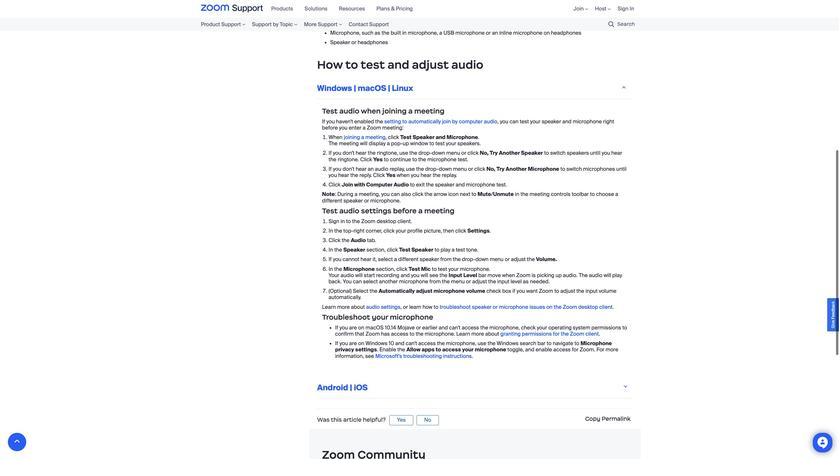 Task type: vqa. For each thing, say whether or not it's contained in the screenshot.
the questions
no



Task type: locate. For each thing, give the bounding box(es) containing it.
until right the microphones
[[616, 165, 627, 172]]

2 vertical spatial settings
[[355, 346, 377, 353]]

0 vertical spatial joining
[[382, 106, 407, 115]]

1 vertical spatial different
[[398, 256, 419, 263]]

1 horizontal spatial before
[[393, 206, 417, 215]]

bar left move
[[479, 272, 486, 279]]

1 horizontal spatial test.
[[497, 181, 507, 188]]

1 vertical spatial settings
[[381, 303, 401, 310]]

if
[[513, 288, 516, 294]]

1 vertical spatial speakers
[[567, 149, 589, 156]]

you inside sign in to the zoom desktop client. in the top-right corner, click your profile picture, then click settings . click the audio tab. in the speaker section, click test speaker to play a test tone. if you cannot hear it, select a different speaker from the drop-down menu or adjust the volume.
[[333, 256, 341, 263]]

needed.
[[530, 278, 550, 285]]

2 volume from the left
[[599, 288, 617, 294]]

2 vertical spatial for
[[572, 346, 579, 353]]

0 horizontal spatial when
[[361, 106, 381, 115]]

microphone
[[539, 0, 608, 11], [456, 29, 485, 36], [513, 29, 543, 36], [573, 118, 602, 124], [428, 156, 457, 162], [466, 181, 495, 188], [399, 278, 428, 285], [434, 288, 465, 294], [499, 303, 528, 310], [390, 313, 433, 322], [475, 346, 506, 353]]

zoom up joining a meeting link
[[367, 124, 381, 131]]

joining inside when joining a meeting , click test speaker and microphone . the meeting will display a pop-up window to test your speakers.
[[344, 133, 360, 140]]

a inside microphone, such as the built in microphone, a usb microphone or an inline microphone on headphones speaker or headphones
[[439, 29, 442, 36]]

windows down how in the top of the page
[[317, 83, 352, 93]]

2 horizontal spatial can
[[510, 118, 519, 124]]

4 support from the left
[[369, 21, 389, 28]]

support for contact support
[[369, 21, 389, 28]]

settings for audio
[[361, 206, 391, 215]]

more
[[337, 303, 350, 310], [472, 330, 484, 337], [606, 346, 618, 353]]

in inside menu bar
[[630, 5, 634, 12]]

audio inside learn more about audio settings , or learn how to troubleshoot speaker or microphone issues on the zoom desktop client . troubleshoot your microphone
[[366, 303, 380, 310]]

, right computer
[[498, 118, 499, 124]]

1 vertical spatial play
[[613, 272, 622, 279]]

allow
[[407, 346, 421, 353]]

1 vertical spatial bar
[[538, 340, 546, 347]]

support inside 'more support' link
[[318, 21, 338, 28]]

select
[[378, 256, 393, 263], [363, 278, 378, 285]]

windows | macos |  linux
[[317, 83, 413, 93]]

, inside learn more about audio settings , or learn how to troubleshoot speaker or microphone issues on the zoom desktop client . troubleshoot your microphone
[[401, 303, 402, 310]]

down down if you don't hear the ringtone, use the drop-down menu or click no, try another speaker
[[439, 165, 452, 172]]

0 horizontal spatial join
[[342, 181, 353, 188]]

microphone
[[447, 133, 478, 140], [528, 165, 559, 172], [343, 265, 375, 272], [581, 340, 612, 347]]

1 vertical spatial in
[[329, 246, 333, 253]]

1 horizontal spatial select
[[378, 256, 393, 263]]

0 horizontal spatial switch
[[550, 149, 566, 156]]

drop- down tone.
[[462, 256, 476, 263]]

1 vertical spatial learn
[[456, 330, 470, 337]]

microphone up the controls
[[528, 165, 559, 172]]

1 vertical spatial yes
[[386, 171, 396, 178]]

permissions up for in the bottom of the page
[[592, 324, 621, 331]]

an up computer
[[368, 165, 374, 172]]

more inside if you are on macos 10.14 mojave or earlier and can't access the microphone, check your operating system permissions to confirm that zoom has access to the microphone. learn more about
[[472, 330, 484, 337]]

test inside in the microphone section, click test mic to test your microphone. your audio will start recording and you will see the input level
[[438, 265, 447, 272]]

can't
[[449, 324, 461, 331], [406, 340, 417, 347]]

microphone. down tone.
[[460, 265, 490, 272]]

1 horizontal spatial learn
[[456, 330, 470, 337]]

0 horizontal spatial until
[[590, 149, 601, 156]]

|
[[354, 83, 356, 93], [388, 83, 390, 93], [350, 383, 352, 393]]

earlier
[[422, 324, 438, 331]]

try up unmute
[[497, 165, 505, 172]]

helpful?
[[363, 416, 386, 424]]

1 horizontal spatial yes
[[386, 171, 396, 178]]

until up the microphones
[[590, 149, 601, 156]]

speakers inside prerequisites for testing your device's microphone and speakers
[[317, 9, 370, 23]]

1 vertical spatial are
[[349, 340, 357, 347]]

1 vertical spatial from
[[430, 278, 441, 285]]

select inside sign in to the zoom desktop client. in the top-right corner, click your profile picture, then click settings . click the audio tab. in the speaker section, click test speaker to play a test tone. if you cannot hear it, select a different speaker from the drop-down menu or adjust the volume.
[[378, 256, 393, 263]]

until for microphones
[[616, 165, 627, 172]]

the
[[382, 29, 390, 36], [375, 118, 383, 124], [368, 149, 376, 156], [410, 149, 417, 156], [329, 156, 337, 162], [418, 156, 426, 162], [416, 165, 424, 172], [350, 171, 358, 178], [433, 171, 441, 178], [426, 181, 434, 188], [425, 191, 433, 197], [521, 191, 529, 197], [352, 218, 360, 224], [334, 227, 342, 234], [342, 237, 350, 244], [334, 246, 342, 253], [453, 256, 461, 263], [527, 256, 535, 263], [334, 265, 342, 272], [440, 272, 448, 279], [442, 278, 450, 285], [488, 278, 496, 285], [370, 288, 378, 294], [577, 288, 584, 294], [554, 303, 562, 310], [481, 324, 488, 331], [416, 330, 424, 337], [561, 330, 569, 337], [437, 340, 445, 347], [488, 340, 496, 347], [397, 346, 405, 353]]

play inside sign in to the zoom desktop client. in the top-right corner, click your profile picture, then click settings . click the audio tab. in the speaker section, click test speaker to play a test tone. if you cannot hear it, select a different speaker from the drop-down menu or adjust the volume.
[[441, 246, 451, 253]]

click right corner,
[[384, 227, 395, 234]]

the left built
[[382, 29, 390, 36]]

headphones down such
[[358, 38, 388, 45]]

1 vertical spatial for
[[553, 330, 560, 337]]

a left usb
[[439, 29, 442, 36]]

from
[[440, 256, 452, 263], [430, 278, 441, 285]]

section,
[[367, 246, 386, 253], [376, 265, 395, 272]]

mic
[[421, 265, 431, 272]]

test inside , you can test your speaker and microphone right before you enter a zoom meeting:
[[520, 118, 529, 124]]

1 horizontal spatial sign
[[618, 5, 629, 12]]

try
[[490, 149, 498, 156], [497, 165, 505, 172]]

about inside if you are on macos 10.14 mojave or earlier and can't access the microphone, check your operating system permissions to confirm that zoom has access to the microphone. learn more about
[[485, 330, 499, 337]]

microphone down cannot
[[343, 265, 375, 272]]

0 horizontal spatial select
[[363, 278, 378, 285]]

menu bar
[[268, 0, 421, 18], [564, 0, 638, 18], [201, 18, 412, 31]]

0 vertical spatial see
[[430, 272, 438, 279]]

0 horizontal spatial play
[[441, 246, 451, 253]]

for
[[397, 0, 413, 11], [553, 330, 560, 337], [572, 346, 579, 353]]

1 horizontal spatial until
[[616, 165, 627, 172]]

0 horizontal spatial client
[[586, 330, 599, 337]]

join left the host
[[574, 5, 584, 12]]

0 vertical spatial an
[[492, 29, 498, 36]]

you
[[343, 278, 352, 285]]

microphone down system
[[581, 340, 612, 347]]

are for windows
[[349, 340, 357, 347]]

menu inside sign in to the zoom desktop client. in the top-right corner, click your profile picture, then click settings . click the audio tab. in the speaker section, click test speaker to play a test tone. if you cannot hear it, select a different speaker from the drop-down menu or adjust the volume.
[[490, 256, 504, 263]]

are
[[349, 324, 357, 331], [349, 340, 357, 347]]

speaker inside learn more about audio settings , or learn how to troubleshoot speaker or microphone issues on the zoom desktop client . troubleshoot your microphone
[[472, 303, 492, 310]]

0 horizontal spatial before
[[322, 124, 338, 131]]

bar move when zoom is picking up audio. the audio will play back. you can select another microphone from the menu or adjust the input level as needed.
[[329, 272, 622, 285]]

0 vertical spatial more
[[337, 303, 350, 310]]

in inside sign in to the zoom desktop client. in the top-right corner, click your profile picture, then click settings . click the audio tab. in the speaker section, click test speaker to play a test tone. if you cannot hear it, select a different speaker from the drop-down menu or adjust the volume.
[[341, 218, 345, 224]]

yes inside button
[[397, 417, 406, 424]]

meeting:
[[382, 124, 404, 131]]

0 horizontal spatial can't
[[406, 340, 417, 347]]

support by topic link
[[249, 20, 301, 29]]

this
[[331, 416, 342, 424]]

0 horizontal spatial for
[[397, 0, 413, 11]]

more up "microphone privacy settings"
[[472, 330, 484, 337]]

if for if you don't hear the ringtone, use the drop-down menu or click no, try another speaker
[[329, 149, 332, 156]]

for left "zoom."
[[572, 346, 579, 353]]

support right the more
[[318, 21, 338, 28]]

sign in to the zoom desktop client. in the top-right corner, click your profile picture, then click settings . click the audio tab. in the speaker section, click test speaker to play a test tone. if you cannot hear it, select a different speaker from the drop-down menu or adjust the volume.
[[329, 218, 557, 263]]

hear up during
[[338, 171, 349, 178]]

access inside toggle, and enable access for zoom. for more information, see
[[553, 346, 571, 353]]

when right move
[[502, 272, 515, 279]]

support left topic
[[252, 21, 272, 28]]

test. down speakers.
[[458, 156, 468, 162]]

menu up move
[[490, 256, 504, 263]]

when for bar
[[502, 272, 515, 279]]

1 support from the left
[[221, 21, 241, 28]]

reply.
[[360, 171, 372, 178]]

client
[[599, 303, 613, 310], [586, 330, 599, 337]]

check
[[487, 288, 501, 294], [521, 324, 536, 331]]

menu bar containing join
[[564, 0, 638, 18]]

1 don't from the top
[[343, 149, 355, 156]]

are for macos
[[349, 324, 357, 331]]

support inside support by topic link
[[252, 21, 272, 28]]

. inside when joining a meeting , click test speaker and microphone . the meeting will display a pop-up window to test your speakers.
[[478, 133, 479, 140]]

menu down to switch speakers until you hear the ringtone. click
[[453, 165, 467, 172]]

menu bar containing product support
[[201, 18, 412, 31]]

are down that
[[349, 340, 357, 347]]

use down the pop-
[[400, 149, 408, 156]]

adjust
[[412, 57, 449, 72], [511, 256, 526, 263], [472, 278, 487, 285], [416, 288, 433, 294], [561, 288, 575, 294]]

support inside product support link
[[221, 21, 241, 28]]

zoom inside , you can test your speaker and microphone right before you enter a zoom meeting:
[[367, 124, 381, 131]]

macos left 10.14
[[366, 324, 384, 331]]

more inside toggle, and enable access for zoom. for more information, see
[[606, 346, 618, 353]]

menu bar down solutions
[[201, 18, 412, 31]]

right
[[603, 118, 614, 124], [354, 227, 365, 234]]

joining down enter
[[344, 133, 360, 140]]

1 vertical spatial client
[[586, 330, 599, 337]]

2 vertical spatial use
[[478, 340, 487, 347]]

2 vertical spatial can
[[353, 278, 362, 285]]

switch inside to switch speakers until you hear the ringtone. click
[[550, 149, 566, 156]]

microsoft's troubleshooting instructions .
[[375, 353, 473, 360]]

for up navigate on the right of the page
[[553, 330, 560, 337]]

0 vertical spatial join
[[574, 5, 584, 12]]

your inside learn more about audio settings , or learn how to troubleshoot speaker or microphone issues on the zoom desktop client . troubleshoot your microphone
[[372, 313, 388, 322]]

1 horizontal spatial about
[[485, 330, 499, 337]]

troubleshoot
[[440, 303, 471, 310]]

before up when
[[322, 124, 338, 131]]

0 horizontal spatial learn
[[322, 303, 336, 310]]

the right issues
[[554, 303, 562, 310]]

on
[[544, 29, 550, 36], [547, 303, 553, 310], [358, 324, 364, 331], [358, 340, 364, 347]]

your inside prerequisites for testing your device's microphone and speakers
[[461, 0, 487, 11]]

audio right 'audio.'
[[589, 272, 603, 279]]

microphone. up the . enable the allow apps to access your microphone
[[425, 330, 455, 337]]

2 don't from the top
[[343, 165, 355, 172]]

input inside check box if you want zoom to adjust the input volume automatically.
[[586, 288, 598, 294]]

a inside in the meeting controls toolbar to choose a different speaker or microphone.
[[616, 191, 618, 197]]

client.
[[398, 218, 412, 224]]

click down 'meeting:'
[[388, 133, 399, 140]]

drop- down window
[[419, 149, 432, 156]]

microphones
[[583, 165, 615, 172]]

that
[[355, 330, 364, 337]]

1 vertical spatial microphone.
[[460, 265, 490, 272]]

| for macos
[[354, 83, 356, 93]]

in inside microphone, such as the built in microphone, a usb microphone or an inline microphone on headphones speaker or headphones
[[402, 29, 407, 36]]

try up to switch microphones until you hear the reply. click
[[490, 149, 498, 156]]

audio down select
[[366, 303, 380, 310]]

plans
[[377, 5, 390, 12]]

2 vertical spatial when
[[502, 272, 515, 279]]

a down enter
[[361, 133, 364, 140]]

zoom up corner,
[[361, 218, 376, 224]]

the
[[329, 140, 338, 147], [579, 272, 588, 279]]

0 horizontal spatial the
[[329, 140, 338, 147]]

0 vertical spatial input
[[497, 278, 510, 285]]

meeting up automatically
[[414, 106, 445, 115]]

1 horizontal spatial play
[[613, 272, 622, 279]]

in inside in the meeting controls toolbar to choose a different speaker or microphone.
[[515, 191, 519, 197]]

and
[[611, 0, 632, 11], [388, 57, 409, 72], [563, 118, 572, 124], [436, 133, 446, 140], [456, 181, 465, 188], [401, 272, 410, 279], [439, 324, 448, 331], [395, 340, 405, 347], [525, 346, 535, 353]]

prerequisites
[[317, 0, 394, 11]]

you
[[326, 118, 335, 124], [500, 118, 509, 124], [339, 124, 348, 131], [333, 149, 341, 156], [602, 149, 610, 156], [333, 165, 341, 172], [329, 171, 337, 178], [411, 171, 420, 178], [381, 191, 390, 197], [333, 256, 341, 263], [411, 272, 420, 279], [517, 288, 525, 294], [340, 324, 348, 331], [340, 340, 348, 347]]

section, up another
[[376, 265, 395, 272]]

your inside when joining a meeting , click test speaker and microphone . the meeting will display a pop-up window to test your speakers.
[[446, 140, 456, 147]]

by right join
[[452, 118, 458, 124]]

click inside when joining a meeting , click test speaker and microphone . the meeting will display a pop-up window to test your speakers.
[[388, 133, 399, 140]]

settings inside learn more about audio settings , or learn how to troubleshoot speaker or microphone issues on the zoom desktop client . troubleshoot your microphone
[[381, 303, 401, 310]]

windows
[[317, 83, 352, 93], [366, 340, 388, 347], [497, 340, 519, 347]]

0 vertical spatial until
[[590, 149, 601, 156]]

until inside to switch microphones until you hear the reply. click
[[616, 165, 627, 172]]

1 horizontal spatial for
[[553, 330, 560, 337]]

drop- down yes to continue to the microphone test.
[[425, 165, 439, 172]]

was
[[317, 416, 330, 424]]

3 in from the top
[[329, 265, 333, 272]]

audio inside sign in to the zoom desktop client. in the top-right corner, click your profile picture, then click settings . click the audio tab. in the speaker section, click test speaker to play a test tone. if you cannot hear it, select a different speaker from the drop-down menu or adjust the volume.
[[351, 237, 366, 244]]

settings
[[468, 227, 490, 234]]

sign inside sign in to the zoom desktop client. in the top-right corner, click your profile picture, then click settings . click the audio tab. in the speaker section, click test speaker to play a test tone. if you cannot hear it, select a different speaker from the drop-down menu or adjust the volume.
[[329, 218, 339, 224]]

on inside microphone, such as the built in microphone, a usb microphone or an inline microphone on headphones speaker or headphones
[[544, 29, 550, 36]]

&
[[391, 5, 395, 12]]

your inside in the microphone section, click test mic to test your microphone. your audio will start recording and you will see the input level
[[449, 265, 459, 272]]

sign up "search"
[[618, 5, 629, 12]]

sign inside menu bar
[[618, 5, 629, 12]]

the inside check box if you want zoom to adjust the input volume automatically.
[[577, 288, 584, 294]]

0 vertical spatial sign
[[618, 5, 629, 12]]

0 vertical spatial play
[[441, 246, 451, 253]]

the inside in the meeting controls toolbar to choose a different speaker or microphone.
[[521, 191, 529, 197]]

desktop
[[377, 218, 396, 224], [579, 303, 598, 310]]

to switch speakers until you hear the ringtone. click
[[329, 149, 622, 162]]

headphones down join link
[[551, 29, 582, 36]]

input inside bar move when zoom is picking up audio. the audio will play back. you can select another microphone from the menu or adjust the input level as needed.
[[497, 278, 510, 285]]

speaker inside when joining a meeting , click test speaker and microphone . the meeting will display a pop-up window to test your speakers.
[[413, 133, 435, 140]]

to inside to switch microphones until you hear the reply. click
[[561, 165, 565, 172]]

macos
[[358, 83, 386, 93], [366, 324, 384, 331]]

0 vertical spatial can
[[510, 118, 519, 124]]

picture,
[[424, 227, 442, 234]]

if up note
[[329, 165, 332, 172]]

0 vertical spatial about
[[351, 303, 365, 310]]

speaker inside , you can test your speaker and microphone right before you enter a zoom meeting:
[[542, 118, 561, 124]]

if you don't hear the ringtone, use the drop-down menu or click no, try another speaker
[[329, 149, 543, 156]]

(optional) select the automatically adjust microphone volume
[[329, 288, 487, 294]]

1 are from the top
[[349, 324, 357, 331]]

microphone inside , you can test your speaker and microphone right before you enter a zoom meeting:
[[573, 118, 602, 124]]

play
[[441, 246, 451, 253], [613, 272, 622, 279]]

host link
[[595, 5, 611, 12]]

yes to continue to the microphone test.
[[373, 156, 468, 162]]

yes for audio
[[386, 171, 396, 178]]

0 vertical spatial different
[[322, 197, 342, 204]]

search button
[[599, 18, 638, 31]]

about left granting
[[485, 330, 499, 337]]

1 vertical spatial more
[[472, 330, 484, 337]]

1 vertical spatial down
[[439, 165, 452, 172]]

click join with computer audio to exit the speaker and microphone test.
[[329, 181, 507, 188]]

audio right your
[[341, 272, 354, 279]]

or up check box if you want zoom to adjust the input volume automatically.
[[466, 278, 471, 285]]

by left topic
[[273, 21, 279, 28]]

check inside check box if you want zoom to adjust the input volume automatically.
[[487, 288, 501, 294]]

test. up unmute
[[497, 181, 507, 188]]

switch for speakers
[[550, 149, 566, 156]]

in up back.
[[329, 265, 333, 272]]

. enable the allow apps to access your microphone
[[377, 346, 506, 353]]

don't down joining a meeting link
[[343, 149, 355, 156]]

join link
[[574, 5, 589, 12]]

hear up the microphones
[[612, 149, 622, 156]]

1 vertical spatial macos
[[366, 324, 384, 331]]

settings
[[361, 206, 391, 215], [381, 303, 401, 310], [355, 346, 377, 353]]

2 are from the top
[[349, 340, 357, 347]]

1 horizontal spatial can't
[[449, 324, 461, 331]]

0 vertical spatial microphone,
[[408, 29, 438, 36]]

test inside sign in to the zoom desktop client. in the top-right corner, click your profile picture, then click settings . click the audio tab. in the speaker section, click test speaker to play a test tone. if you cannot hear it, select a different speaker from the drop-down menu or adjust the volume.
[[456, 246, 465, 253]]

in inside in the microphone section, click test mic to test your microphone. your audio will start recording and you will see the input level
[[329, 265, 333, 272]]

join
[[442, 118, 451, 124]]

you inside to switch microphones until you hear the reply. click
[[329, 171, 337, 178]]

speaker inside sign in to the zoom desktop client. in the top-right corner, click your profile picture, then click settings . click the audio tab. in the speaker section, click test speaker to play a test tone. if you cannot hear it, select a different speaker from the drop-down menu or adjust the volume.
[[420, 256, 439, 263]]

1 horizontal spatial up
[[556, 272, 562, 279]]

0 vertical spatial don't
[[343, 149, 355, 156]]

drop-
[[419, 149, 432, 156], [425, 165, 439, 172], [462, 256, 476, 263]]

if inside sign in to the zoom desktop client. in the top-right corner, click your profile picture, then click settings . click the audio tab. in the speaker section, click test speaker to play a test tone. if you cannot hear it, select a different speaker from the drop-down menu or adjust the volume.
[[329, 256, 332, 263]]

plans & pricing
[[377, 5, 413, 12]]

switch inside to switch microphones until you hear the reply. click
[[567, 165, 582, 172]]

to switch microphones until you hear the reply. click
[[329, 165, 627, 178]]

or left earlier
[[416, 324, 421, 331]]

0 horizontal spatial |
[[350, 383, 352, 393]]

zoom inside if you are on macos 10.14 mojave or earlier and can't access the microphone, check your operating system permissions to confirm that zoom has access to the microphone. learn more about
[[366, 330, 380, 337]]

mute
[[478, 191, 491, 197]]

note
[[322, 191, 335, 197]]

1 vertical spatial join
[[342, 181, 353, 188]]

0 vertical spatial use
[[400, 149, 408, 156]]

audio
[[452, 57, 484, 72], [339, 106, 359, 115], [484, 118, 498, 124], [375, 165, 388, 172], [339, 206, 359, 215], [341, 272, 354, 279], [589, 272, 603, 279], [366, 303, 380, 310]]

continue
[[390, 156, 411, 162]]

3 support from the left
[[318, 21, 338, 28]]

mojave
[[398, 324, 415, 331]]

select up select
[[363, 278, 378, 285]]

0 horizontal spatial by
[[273, 21, 279, 28]]

windows down has
[[366, 340, 388, 347]]

a right enter
[[363, 124, 366, 131]]

0 vertical spatial are
[[349, 324, 357, 331]]

the up navigate on the right of the page
[[561, 330, 569, 337]]

0 horizontal spatial microphone,
[[408, 29, 438, 36]]

0 vertical spatial learn
[[322, 303, 336, 310]]

check left box at the right
[[487, 288, 501, 294]]

1 volume from the left
[[466, 288, 485, 294]]

as right such
[[375, 29, 380, 36]]

1 vertical spatial until
[[616, 165, 627, 172]]

0 vertical spatial another
[[499, 149, 520, 156]]

0 horizontal spatial right
[[354, 227, 365, 234]]

1 horizontal spatial client
[[599, 303, 613, 310]]

to inside in the microphone section, click test mic to test your microphone. your audio will start recording and you will see the input level
[[432, 265, 437, 272]]

1 vertical spatial by
[[452, 118, 458, 124]]

for right the &
[[397, 0, 413, 11]]

no button
[[417, 415, 439, 425]]

the inside to switch microphones until you hear the reply. click
[[350, 171, 358, 178]]

microphone. inside in the microphone section, click test mic to test your microphone. your audio will start recording and you will see the input level
[[460, 265, 490, 272]]

learn
[[322, 303, 336, 310], [456, 330, 470, 337]]

2 vertical spatial drop-
[[462, 256, 476, 263]]

in up "search"
[[630, 5, 634, 12]]

more right for in the bottom of the page
[[606, 346, 618, 353]]

see left microsoft's
[[365, 353, 374, 360]]

yes when you hear the replay.
[[386, 171, 457, 178]]

when up enabled at left
[[361, 106, 381, 115]]

operating
[[549, 324, 572, 331]]

you inside check box if you want zoom to adjust the input volume automatically.
[[517, 288, 525, 294]]

2 vertical spatial down
[[476, 256, 489, 263]]

2 horizontal spatial when
[[502, 272, 515, 279]]

1 horizontal spatial speakers
[[567, 149, 589, 156]]

will inside bar move when zoom is picking up audio. the audio will play back. you can select another microphone from the menu or adjust the input level as needed.
[[604, 272, 611, 279]]

2 horizontal spatial for
[[572, 346, 579, 353]]

sign
[[618, 5, 629, 12], [329, 218, 339, 224]]

1 vertical spatial check
[[521, 324, 536, 331]]

up
[[403, 140, 409, 147], [556, 272, 562, 279]]

use down if you are on macos 10.14 mojave or earlier and can't access the microphone, check your operating system permissions to confirm that zoom has access to the microphone. learn more about
[[478, 340, 487, 347]]

2 horizontal spatial more
[[606, 346, 618, 353]]

0 vertical spatial check
[[487, 288, 501, 294]]

, down 'meeting:'
[[386, 133, 387, 140]]

yes button
[[390, 415, 414, 425]]

are inside if you are on macos 10.14 mojave or earlier and can't access the microphone, check your operating system permissions to confirm that zoom has access to the microphone. learn more about
[[349, 324, 357, 331]]

1 horizontal spatial right
[[603, 118, 614, 124]]

10
[[389, 340, 394, 347]]

an inside microphone, such as the built in microphone, a usb microphone or an inline microphone on headphones speaker or headphones
[[492, 29, 498, 36]]

microphone, up toggle,
[[490, 324, 520, 331]]

was this article helpful?
[[317, 416, 386, 424]]

sign for sign in to the zoom desktop client. in the top-right corner, click your profile picture, then click settings . click the audio tab. in the speaker section, click test speaker to play a test tone. if you cannot hear it, select a different speaker from the drop-down menu or adjust the volume.
[[329, 218, 339, 224]]

or up box at the right
[[505, 256, 510, 263]]

2 support from the left
[[252, 21, 272, 28]]

speakers up the microphones
[[567, 149, 589, 156]]

until
[[590, 149, 601, 156], [616, 165, 627, 172]]

no,
[[480, 149, 489, 156], [487, 165, 495, 172]]

1 vertical spatial can't
[[406, 340, 417, 347]]

microphone, inside if you are on macos 10.14 mojave or earlier and can't access the microphone, check your operating system permissions to confirm that zoom has access to the microphone. learn more about
[[490, 324, 520, 331]]

settings for privacy
[[355, 346, 377, 353]]

and inside , you can test your speaker and microphone right before you enter a zoom meeting:
[[563, 118, 572, 124]]

0 horizontal spatial see
[[365, 353, 374, 360]]

0 vertical spatial section,
[[367, 246, 386, 253]]

0 horizontal spatial ,
[[386, 133, 387, 140]]

0 horizontal spatial volume
[[466, 288, 485, 294]]

if inside if you are on macos 10.14 mojave or earlier and can't access the microphone, check your operating system permissions to confirm that zoom has access to the microphone. learn more about
[[335, 324, 338, 331]]

enter
[[349, 124, 362, 131]]

for
[[597, 346, 605, 353]]

up inside bar move when zoom is picking up audio. the audio will play back. you can select another microphone from the menu or adjust the input level as needed.
[[556, 272, 562, 279]]

has
[[381, 330, 390, 337]]

search image
[[608, 21, 614, 27]]

, inside when joining a meeting , click test speaker and microphone . the meeting will display a pop-up window to test your speakers.
[[386, 133, 387, 140]]

solutions link
[[305, 5, 332, 12]]

microphone inside in the microphone section, click test mic to test your microphone. your audio will start recording and you will see the input level
[[343, 265, 375, 272]]

1 horizontal spatial can
[[391, 191, 400, 197]]

hear left it,
[[361, 256, 372, 263]]

volume
[[466, 288, 485, 294], [599, 288, 617, 294]]

1 horizontal spatial join
[[574, 5, 584, 12]]

1 horizontal spatial see
[[430, 272, 438, 279]]

zoom down needed.
[[539, 288, 553, 294]]

hear inside to switch microphones until you hear the reply. click
[[338, 171, 349, 178]]

zoom left the is
[[516, 272, 531, 279]]

settings down automatically
[[381, 303, 401, 310]]

the down yes to continue to the microphone test.
[[416, 165, 424, 172]]

zoom inside check box if you want zoom to adjust the input volume automatically.
[[539, 288, 553, 294]]

different inside sign in to the zoom desktop client. in the top-right corner, click your profile picture, then click settings . click the audio tab. in the speaker section, click test speaker to play a test tone. if you cannot hear it, select a different speaker from the drop-down menu or adjust the volume.
[[398, 256, 419, 263]]



Task type: describe. For each thing, give the bounding box(es) containing it.
troubleshooting
[[403, 353, 442, 360]]

can inside bar move when zoom is picking up audio. the audio will play back. you can select another microphone from the menu or adjust the input level as needed.
[[353, 278, 362, 285]]

microphone. inside if you are on macos 10.14 mojave or earlier and can't access the microphone, check your operating system permissions to confirm that zoom has access to the microphone. learn more about
[[425, 330, 455, 337]]

the right 10
[[397, 346, 405, 353]]

prerequisites for testing your device's microphone and speakers
[[317, 0, 632, 23]]

macos inside if you are on macos 10.14 mojave or earlier and can't access the microphone, check your operating system permissions to confirm that zoom has access to the microphone. learn more about
[[366, 324, 384, 331]]

tone.
[[466, 246, 478, 253]]

product support
[[201, 21, 241, 28]]

1 vertical spatial try
[[497, 165, 505, 172]]

the up back.
[[334, 265, 342, 272]]

computer
[[366, 181, 393, 188]]

how
[[423, 303, 433, 310]]

contact support link
[[345, 20, 392, 29]]

or inside sign in to the zoom desktop client. in the top-right corner, click your profile picture, then click settings . click the audio tab. in the speaker section, click test speaker to play a test tone. if you cannot hear it, select a different speaker from the drop-down menu or adjust the volume.
[[505, 256, 510, 263]]

or down check box if you want zoom to adjust the input volume automatically.
[[493, 303, 498, 310]]

1 horizontal spatial joining
[[382, 106, 407, 115]]

test inside sign in to the zoom desktop client. in the top-right corner, click your profile picture, then click settings . click the audio tab. in the speaker section, click test speaker to play a test tone. if you cannot hear it, select a different speaker from the drop-down menu or adjust the volume.
[[399, 246, 411, 253]]

meeting down arrow
[[424, 206, 455, 215]]

test down note
[[322, 206, 338, 215]]

automatically.
[[329, 294, 361, 301]]

toggle, and enable access for zoom. for more information, see
[[335, 346, 618, 360]]

audio down during
[[339, 206, 359, 215]]

level
[[463, 272, 477, 279]]

microphone, such as the built in microphone, a usb microphone or an inline microphone on headphones speaker or headphones
[[330, 29, 582, 45]]

1 vertical spatial click
[[329, 181, 341, 188]]

a left tone.
[[452, 246, 455, 253]]

you inside in the microphone section, click test mic to test your microphone. your audio will start recording and you will see the input level
[[411, 272, 420, 279]]

will inside when joining a meeting , click test speaker and microphone . the meeting will display a pop-up window to test your speakers.
[[360, 140, 368, 147]]

android
[[317, 383, 348, 393]]

(optional)
[[329, 288, 352, 294]]

from inside sign in to the zoom desktop client. in the top-right corner, click your profile picture, then click settings . click the audio tab. in the speaker section, click test speaker to play a test tone. if you cannot hear it, select a different speaker from the drop-down menu or adjust the volume.
[[440, 256, 452, 263]]

the inside to switch speakers until you hear the ringtone. click
[[329, 156, 337, 162]]

or down to switch speakers until you hear the ringtone. click
[[468, 165, 473, 172]]

2 in from the top
[[329, 246, 333, 253]]

0 vertical spatial try
[[490, 149, 498, 156]]

search
[[618, 21, 635, 27]]

from inside bar move when zoom is picking up audio. the audio will play back. you can select another microphone from the menu or adjust the input level as needed.
[[430, 278, 441, 285]]

back.
[[329, 278, 342, 285]]

support for more support
[[318, 21, 338, 28]]

microphone inside bar move when zoom is picking up audio. the audio will play back. you can select another microphone from the menu or adjust the input level as needed.
[[399, 278, 428, 285]]

pricing
[[396, 5, 413, 12]]

0 vertical spatial macos
[[358, 83, 386, 93]]

can inside , you can test your speaker and microphone right before you enter a zoom meeting:
[[510, 118, 519, 124]]

the right the "exit"
[[426, 181, 434, 188]]

audio up the windows | macos |  linux link
[[452, 57, 484, 72]]

or inside if you are on macos 10.14 mojave or earlier and can't access the microphone, check your operating system permissions to confirm that zoom has access to the microphone. learn more about
[[416, 324, 421, 331]]

/
[[491, 191, 493, 197]]

support by topic
[[252, 21, 293, 28]]

1 vertical spatial an
[[368, 165, 374, 172]]

don't for ringtone. click
[[343, 149, 355, 156]]

then
[[443, 227, 454, 234]]

computer
[[459, 118, 483, 124]]

you inside if you are on macos 10.14 mojave or earlier and can't access the microphone, check your operating system permissions to confirm that zoom has access to the microphone. learn more about
[[340, 324, 348, 331]]

a down note : during a meeting, you can also click the arrow icon next to mute / unmute
[[418, 206, 423, 215]]

test up haven't
[[322, 106, 338, 115]]

window
[[410, 140, 428, 147]]

or left learn
[[403, 303, 408, 310]]

don't for reply.
[[343, 165, 355, 172]]

microphone inside "microphone privacy settings"
[[581, 340, 612, 347]]

your inside if you are on macos 10.14 mojave or earlier and can't access the microphone, check your operating system permissions to confirm that zoom has access to the microphone. learn more about
[[537, 324, 547, 331]]

1 vertical spatial use
[[406, 165, 415, 172]]

right inside , you can test your speaker and microphone right before you enter a zoom meeting:
[[603, 118, 614, 124]]

adjust inside check box if you want zoom to adjust the input volume automatically.
[[561, 288, 575, 294]]

and inside in the microphone section, click test mic to test your microphone. your audio will start recording and you will see the input level
[[401, 272, 410, 279]]

the up your
[[334, 246, 342, 253]]

products
[[271, 5, 293, 12]]

drop- inside sign in to the zoom desktop client. in the top-right corner, click your profile picture, then click settings . click the audio tab. in the speaker section, click test speaker to play a test tone. if you cannot hear it, select a different speaker from the drop-down menu or adjust the volume.
[[462, 256, 476, 263]]

1 vertical spatial no,
[[487, 165, 495, 172]]

the inside bar move when zoom is picking up audio. the audio will play back. you can select another microphone from the menu or adjust the input level as needed.
[[579, 272, 588, 279]]

section, inside sign in to the zoom desktop client. in the top-right corner, click your profile picture, then click settings . click the audio tab. in the speaker section, click test speaker to play a test tone. if you cannot hear it, select a different speaker from the drop-down menu or adjust the volume.
[[367, 246, 386, 253]]

microsoft's troubleshooting instructions link
[[375, 353, 472, 360]]

toolbar
[[572, 191, 589, 197]]

zoom up navigate on the right of the page
[[570, 330, 584, 337]]

adjust inside sign in to the zoom desktop client. in the top-right corner, click your profile picture, then click settings . click the audio tab. in the speaker section, click test speaker to play a test tone. if you cannot hear it, select a different speaker from the drop-down menu or adjust the volume.
[[511, 256, 526, 263]]

picking
[[537, 272, 555, 279]]

0 horizontal spatial test.
[[458, 156, 468, 162]]

audio settings link
[[366, 303, 401, 310]]

zoom support image
[[201, 5, 263, 13]]

test audio when joining a meeting
[[322, 106, 445, 115]]

or down speakers.
[[461, 149, 466, 156]]

to inside learn more about audio settings , or learn how to troubleshoot speaker or microphone issues on the zoom desktop client . troubleshoot your microphone
[[434, 303, 439, 310]]

more support
[[304, 21, 338, 28]]

and inside when joining a meeting , click test speaker and microphone . the meeting will display a pop-up window to test your speakers.
[[436, 133, 446, 140]]

the down top-
[[342, 237, 350, 244]]

check inside if you are on macos 10.14 mojave or earlier and can't access the microphone, check your operating system permissions to confirm that zoom has access to the microphone. learn more about
[[521, 324, 536, 331]]

device's
[[490, 0, 536, 11]]

you inside to switch speakers until you hear the ringtone. click
[[602, 149, 610, 156]]

click up recording
[[387, 246, 398, 253]]

resources
[[339, 5, 365, 12]]

testing
[[416, 0, 458, 11]]

the left the 'level'
[[442, 278, 450, 285]]

the right the 'level'
[[488, 278, 496, 285]]

the down window
[[410, 149, 417, 156]]

1 vertical spatial drop-
[[425, 165, 439, 172]]

setting
[[384, 118, 401, 124]]

the up input
[[453, 256, 461, 263]]

want
[[526, 288, 538, 294]]

click inside sign in to the zoom desktop client. in the top-right corner, click your profile picture, then click settings . click the audio tab. in the speaker section, click test speaker to play a test tone. if you cannot hear it, select a different speaker from the drop-down menu or adjust the volume.
[[329, 237, 341, 244]]

more inside learn more about audio settings , or learn how to troubleshoot speaker or microphone issues on the zoom desktop client . troubleshoot your microphone
[[337, 303, 350, 310]]

audio inside bar move when zoom is picking up audio. the audio will play back. you can select another microphone from the menu or adjust the input level as needed.
[[589, 272, 603, 279]]

zoom inside learn more about audio settings , or learn how to troubleshoot speaker or microphone issues on the zoom desktop client . troubleshoot your microphone
[[563, 303, 577, 310]]

1 horizontal spatial by
[[452, 118, 458, 124]]

click down speakers.
[[468, 149, 479, 156]]

see inside toggle, and enable access for zoom. for more information, see
[[365, 353, 374, 360]]

support for product support
[[221, 21, 241, 28]]

as inside microphone, such as the built in microphone, a usb microphone or an inline microphone on headphones speaker or headphones
[[375, 29, 380, 36]]

the right mojave
[[416, 330, 424, 337]]

0 horizontal spatial permissions
[[522, 330, 552, 337]]

how to test and adjust audio
[[317, 57, 484, 72]]

the up yes when you hear the replay.
[[418, 156, 426, 162]]

before inside , you can test your speaker and microphone right before you enter a zoom meeting:
[[322, 124, 338, 131]]

hear inside to switch speakers until you hear the ringtone. click
[[612, 149, 622, 156]]

the down display
[[368, 149, 376, 156]]

volume inside check box if you want zoom to adjust the input volume automatically.
[[599, 288, 617, 294]]

client inside learn more about audio settings , or learn how to troubleshoot speaker or microphone issues on the zoom desktop client . troubleshoot your microphone
[[599, 303, 613, 310]]

until for speakers
[[590, 149, 601, 156]]

product support link
[[201, 20, 249, 29]]

the down if you are on macos 10.14 mojave or earlier and can't access the microphone, check your operating system permissions to confirm that zoom has access to the microphone. learn more about
[[488, 340, 496, 347]]

replay,
[[390, 165, 405, 172]]

a down with
[[355, 191, 358, 197]]

0 vertical spatial no,
[[480, 149, 489, 156]]

switch for microphones
[[567, 165, 582, 172]]

1 horizontal spatial audio
[[394, 181, 409, 188]]

during
[[337, 191, 353, 197]]

hear up the "exit"
[[421, 171, 432, 178]]

troubleshoot
[[322, 313, 370, 322]]

if for if you don't hear an audio replay, use the drop-down menu or click no, try another microphone
[[329, 165, 332, 172]]

to inside in the meeting controls toolbar to choose a different speaker or microphone.
[[590, 191, 595, 197]]

:
[[335, 191, 336, 197]]

for inside prerequisites for testing your device's microphone and speakers
[[397, 0, 413, 11]]

microphone inside when joining a meeting , click test speaker and microphone . the meeting will display a pop-up window to test your speakers.
[[447, 133, 478, 140]]

is
[[532, 272, 536, 279]]

a up recording
[[394, 256, 397, 263]]

to inside to switch speakers until you hear the ringtone. click
[[544, 149, 549, 156]]

0 horizontal spatial windows
[[317, 83, 352, 93]]

different inside in the meeting controls toolbar to choose a different speaker or microphone.
[[322, 197, 342, 204]]

or down microphone,
[[352, 38, 357, 45]]

when for test
[[361, 106, 381, 115]]

setting to automatically join by computer audio link
[[384, 118, 498, 124]]

0 horizontal spatial headphones
[[358, 38, 388, 45]]

usb
[[444, 29, 454, 36]]

copy
[[585, 415, 601, 423]]

meeting down enabled at left
[[365, 133, 386, 140]]

learn inside learn more about audio settings , or learn how to troubleshoot speaker or microphone issues on the zoom desktop client . troubleshoot your microphone
[[322, 303, 336, 310]]

ios
[[354, 383, 368, 393]]

zoom inside bar move when zoom is picking up audio. the audio will play back. you can select another microphone from the menu or adjust the input level as needed.
[[516, 272, 531, 279]]

a up if you haven't enabled the setting to automatically join by computer audio
[[408, 106, 413, 115]]

microsoft's
[[375, 353, 402, 360]]

the inside when joining a meeting , click test speaker and microphone . the meeting will display a pop-up window to test your speakers.
[[329, 140, 338, 147]]

meeting up ringtone. click
[[339, 140, 359, 147]]

if you are on windows 10 and can't access the microphone, use the windows search bar to navigate to
[[335, 340, 581, 347]]

hear inside sign in to the zoom desktop client. in the top-right corner, click your profile picture, then click settings . click the audio tab. in the speaker section, click test speaker to play a test tone. if you cannot hear it, select a different speaker from the drop-down menu or adjust the volume.
[[361, 256, 372, 263]]

click inside in the microphone section, click test mic to test your microphone. your audio will start recording and you will see the input level
[[397, 265, 408, 272]]

2 horizontal spatial windows
[[497, 340, 519, 347]]

check box if you want zoom to adjust the input volume automatically.
[[329, 288, 617, 301]]

the left replay. at the right top of the page
[[433, 171, 441, 178]]

menu bar containing products
[[268, 0, 421, 18]]

0 vertical spatial drop-
[[419, 149, 432, 156]]

speaker inside microphone, such as the built in microphone, a usb microphone or an inline microphone on headphones speaker or headphones
[[330, 38, 350, 45]]

adjust inside bar move when zoom is picking up audio. the audio will play back. you can select another microphone from the menu or adjust the input level as needed.
[[472, 278, 487, 285]]

if for if you are on macos 10.14 mojave or earlier and can't access the microphone, check your operating system permissions to confirm that zoom has access to the microphone. learn more about
[[335, 324, 338, 331]]

1 vertical spatial before
[[393, 206, 417, 215]]

automatically
[[409, 118, 441, 124]]

sign for sign in
[[618, 5, 629, 12]]

0 vertical spatial headphones
[[551, 29, 582, 36]]

system
[[573, 324, 590, 331]]

confirm
[[335, 330, 354, 337]]

pop-
[[391, 140, 403, 147]]

replay.
[[442, 171, 457, 178]]

the up "microphone privacy settings"
[[481, 324, 488, 331]]

ringtone. click
[[338, 156, 372, 162]]

menu inside bar move when zoom is picking up audio. the audio will play back. you can select another microphone from the menu or adjust the input level as needed.
[[451, 278, 465, 285]]

right inside sign in to the zoom desktop client. in the top-right corner, click your profile picture, then click settings . click the audio tab. in the speaker section, click test speaker to play a test tone. if you cannot hear it, select a different speaker from the drop-down menu or adjust the volume.
[[354, 227, 365, 234]]

resources link
[[339, 5, 370, 12]]

click inside to switch microphones until you hear the reply. click
[[373, 171, 385, 178]]

desktop inside learn more about audio settings , or learn how to troubleshoot speaker or microphone issues on the zoom desktop client . troubleshoot your microphone
[[579, 303, 598, 310]]

microphone, inside microphone, such as the built in microphone, a usb microphone or an inline microphone on headphones speaker or headphones
[[408, 29, 438, 36]]

click right 'then' on the right
[[455, 227, 466, 234]]

and inside toggle, and enable access for zoom. for more information, see
[[525, 346, 535, 353]]

and inside if you are on macos 10.14 mojave or earlier and can't access the microphone, check your operating system permissions to confirm that zoom has access to the microphone. learn more about
[[439, 324, 448, 331]]

hear down ringtone. click
[[356, 165, 367, 172]]

exit
[[416, 181, 425, 188]]

by inside menu bar
[[273, 21, 279, 28]]

1 horizontal spatial windows
[[366, 340, 388, 347]]

if for if you are on windows 10 and can't access the microphone, use the windows search bar to navigate to
[[335, 340, 338, 347]]

a left the pop-
[[387, 140, 390, 147]]

the down test audio when joining a meeting
[[375, 118, 383, 124]]

products link
[[271, 5, 298, 12]]

and inside prerequisites for testing your device's microphone and speakers
[[611, 0, 632, 11]]

instructions
[[443, 353, 472, 360]]

microphone privacy settings
[[335, 340, 612, 353]]

the right apps
[[437, 340, 445, 347]]

section, inside in the microphone section, click test mic to test your microphone. your audio will start recording and you will see the input level
[[376, 265, 395, 272]]

linux
[[392, 83, 413, 93]]

the left input
[[440, 272, 448, 279]]

joining a meeting link
[[344, 133, 386, 140]]

menu up if you don't hear an audio replay, use the drop-down menu or click no, try another microphone
[[446, 149, 460, 156]]

your inside sign in to the zoom desktop client. in the top-right corner, click your profile picture, then click settings . click the audio tab. in the speaker section, click test speaker to play a test tone. if you cannot hear it, select a different speaker from the drop-down menu or adjust the volume.
[[396, 227, 406, 234]]

the up top-
[[352, 218, 360, 224]]

display
[[369, 140, 386, 147]]

. inside sign in to the zoom desktop client. in the top-right corner, click your profile picture, then click settings . click the audio tab. in the speaker section, click test speaker to play a test tone. if you cannot hear it, select a different speaker from the drop-down menu or adjust the volume.
[[490, 227, 491, 234]]

audio right computer
[[484, 118, 498, 124]]

access right apps
[[442, 346, 461, 353]]

the inside microphone, such as the built in microphone, a usb microphone or an inline microphone on headphones speaker or headphones
[[382, 29, 390, 36]]

product
[[201, 21, 220, 28]]

if for if you haven't enabled the setting to automatically join by computer audio
[[322, 118, 325, 124]]

access up microsoft's troubleshooting instructions .
[[418, 340, 436, 347]]

inline
[[499, 29, 512, 36]]

up inside when joining a meeting , click test speaker and microphone . the meeting will display a pop-up window to test your speakers.
[[403, 140, 409, 147]]

, inside , you can test your speaker and microphone right before you enter a zoom meeting:
[[498, 118, 499, 124]]

how
[[317, 57, 343, 72]]

if you haven't enabled the setting to automatically join by computer audio
[[322, 118, 498, 124]]

1 vertical spatial another
[[506, 165, 527, 172]]

, you can test your speaker and microphone right before you enter a zoom meeting:
[[322, 118, 614, 131]]

audio left the replay,
[[375, 165, 388, 172]]

select inside bar move when zoom is picking up audio. the audio will play back. you can select another microphone from the menu or adjust the input level as needed.
[[363, 278, 378, 285]]

click down click join with computer audio to exit the speaker and microphone test.
[[412, 191, 423, 197]]

also
[[401, 191, 411, 197]]

click down to switch speakers until you hear the ringtone. click
[[474, 165, 485, 172]]

play inside bar move when zoom is picking up audio. the audio will play back. you can select another microphone from the menu or adjust the input level as needed.
[[613, 272, 622, 279]]

when joining a meeting , click test speaker and microphone . the meeting will display a pop-up window to test your speakers.
[[329, 133, 481, 147]]

next
[[460, 191, 470, 197]]

1 horizontal spatial bar
[[538, 340, 546, 347]]

tab.
[[367, 237, 376, 244]]

search image
[[608, 21, 614, 27]]

audio up haven't
[[339, 106, 359, 115]]

1 vertical spatial can
[[391, 191, 400, 197]]

on inside learn more about audio settings , or learn how to troubleshoot speaker or microphone issues on the zoom desktop client . troubleshoot your microphone
[[547, 303, 553, 310]]

the left arrow
[[425, 191, 433, 197]]

volume.
[[536, 256, 557, 263]]

the right select
[[370, 288, 378, 294]]

solutions
[[305, 5, 328, 12]]

profile
[[407, 227, 423, 234]]

1 horizontal spatial when
[[397, 171, 410, 178]]

the left top-
[[334, 227, 342, 234]]

2 vertical spatial microphone,
[[446, 340, 477, 347]]

or left inline
[[486, 29, 491, 36]]

see inside in the microphone section, click test mic to test your microphone. your audio will start recording and you will see the input level
[[430, 272, 438, 279]]

such
[[362, 29, 374, 36]]

2 horizontal spatial |
[[388, 83, 390, 93]]

yes for ringtone,
[[373, 156, 383, 162]]

or inside in the meeting controls toolbar to choose a different speaker or microphone.
[[364, 197, 369, 204]]

1 vertical spatial test.
[[497, 181, 507, 188]]

speakers inside to switch speakers until you hear the ringtone. click
[[567, 149, 589, 156]]

note : during a meeting, you can also click the arrow icon next to mute / unmute
[[322, 191, 514, 197]]

| for ios
[[350, 383, 352, 393]]

0 vertical spatial down
[[432, 149, 445, 156]]

the left volume.
[[527, 256, 535, 263]]

access down learn more about audio settings , or learn how to troubleshoot speaker or microphone issues on the zoom desktop client . troubleshoot your microphone
[[462, 324, 479, 331]]

top-
[[343, 227, 354, 234]]

test inside in the microphone section, click test mic to test your microphone. your audio will start recording and you will see the input level
[[409, 265, 420, 272]]

1 in from the top
[[329, 227, 333, 234]]

or inside bar move when zoom is picking up audio. the audio will play back. you can select another microphone from the menu or adjust the input level as needed.
[[466, 278, 471, 285]]

level
[[511, 278, 522, 285]]

move
[[488, 272, 501, 279]]

to inside when joining a meeting , click test speaker and microphone . the meeting will display a pop-up window to test your speakers.
[[430, 140, 434, 147]]

access up 10
[[391, 330, 409, 337]]

hear down joining a meeting link
[[356, 149, 367, 156]]

audio inside in the microphone section, click test mic to test your microphone. your audio will start recording and you will see the input level
[[341, 272, 354, 279]]

with
[[354, 181, 365, 188]]

granting permissions for the zoom client .
[[501, 330, 600, 337]]

in the meeting controls toolbar to choose a different speaker or microphone.
[[322, 191, 618, 204]]

copy permalink button
[[583, 412, 633, 426]]



